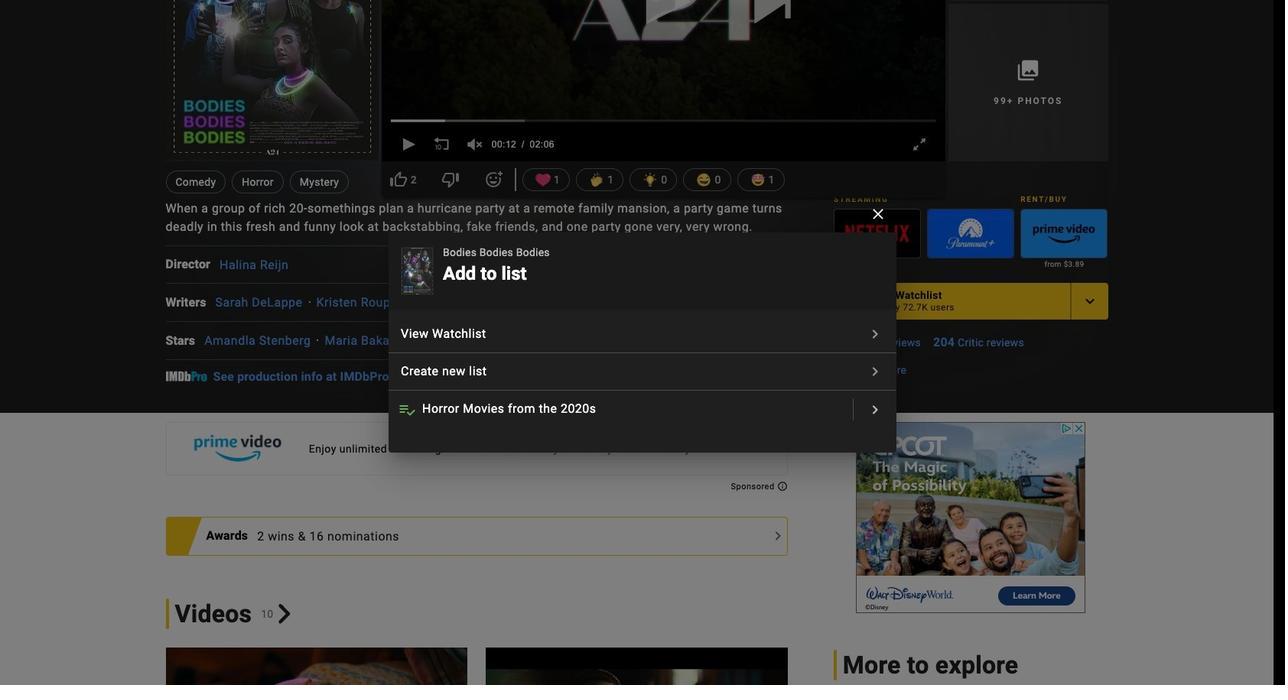 Task type: locate. For each thing, give the bounding box(es) containing it.
pete davidson, lee pace, chase sui wonders, amandla stenberg, rachel sennott, maria bakalova, and myha'la in bodies bodies bodies (2022) image
[[401, 247, 434, 296], [401, 247, 434, 296]]

group
[[166, 0, 379, 161], [382, 0, 946, 198], [834, 209, 921, 259], [928, 209, 1015, 259], [1021, 209, 1108, 271], [1021, 209, 1108, 259], [401, 247, 434, 296]]

close prompt image
[[869, 205, 888, 223]]

timer
[[492, 128, 517, 161], [517, 128, 555, 161]]

dialog
[[0, 0, 1286, 686]]

chevron right image
[[866, 325, 885, 344]]

2 timer from the left
[[517, 128, 555, 161]]

unmute button group
[[458, 128, 492, 161]]

menu
[[389, 316, 897, 428]]

go to list: horror movies from the 2020s image
[[866, 401, 885, 419]]



Task type: describe. For each thing, give the bounding box(es) containing it.
video player application
[[382, 0, 946, 198]]

chevron right image
[[866, 363, 885, 381]]

playlist add check image
[[398, 401, 416, 419]]

1 timer from the left
[[492, 128, 517, 161]]

watch official trailer 2 element
[[382, 0, 946, 161]]



Task type: vqa. For each thing, say whether or not it's contained in the screenshot.
Dialog
yes



